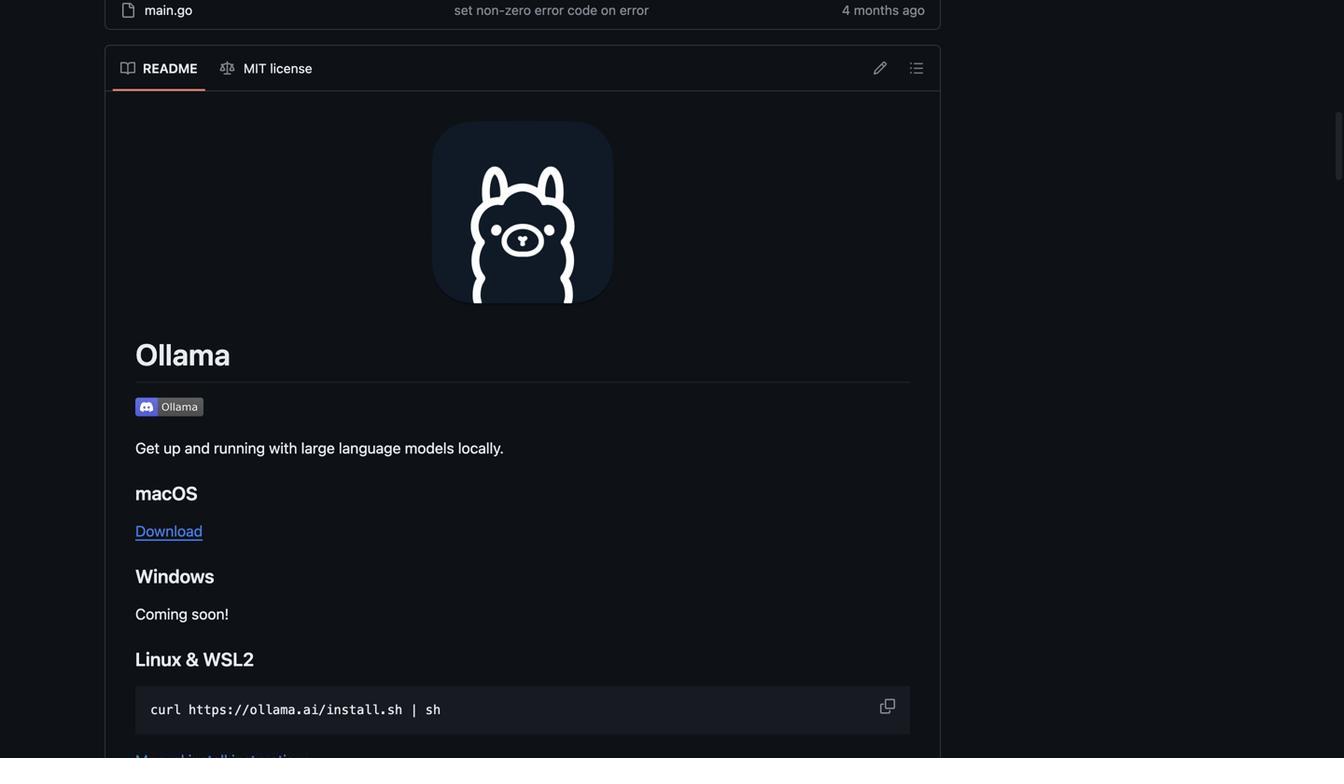 Task type: locate. For each thing, give the bounding box(es) containing it.
non-
[[476, 2, 505, 18]]

error right on
[[620, 2, 649, 18]]

ollama
[[135, 337, 230, 372]]

macos
[[135, 483, 198, 505]]

error right zero
[[535, 2, 564, 18]]

law image
[[220, 61, 235, 76]]

error
[[535, 2, 564, 18], [620, 2, 649, 18]]

1 error from the left
[[535, 2, 564, 18]]

2 error from the left
[[620, 2, 649, 18]]

on
[[601, 2, 616, 18]]

download link
[[135, 523, 203, 541]]

download
[[135, 523, 203, 541]]

curl
[[150, 703, 181, 718]]

license
[[270, 61, 312, 76]]

mit
[[244, 61, 267, 76]]

mit license
[[244, 61, 312, 76]]

zero
[[505, 2, 531, 18]]

coming soon!
[[135, 606, 229, 624]]

list
[[113, 54, 321, 84]]

set
[[454, 2, 473, 18]]

0 horizontal spatial error
[[535, 2, 564, 18]]

linux
[[135, 649, 181, 671]]

1 horizontal spatial error
[[620, 2, 649, 18]]

outline image
[[909, 61, 924, 76]]

windows
[[135, 566, 214, 588]]

list containing readme
[[113, 54, 321, 84]]

locally.
[[458, 440, 504, 457]]

coming
[[135, 606, 188, 624]]

curl https://ollama.ai/install.sh | sh
[[150, 703, 441, 718]]

large
[[301, 440, 335, 457]]



Task type: vqa. For each thing, say whether or not it's contained in the screenshot.
the top dot fill icon
no



Task type: describe. For each thing, give the bounding box(es) containing it.
4 months ago
[[842, 2, 925, 18]]

get up and running with large language models locally.
[[135, 440, 504, 457]]

main.go link
[[145, 2, 192, 18]]

linux & wsl2
[[135, 649, 254, 671]]

ago
[[903, 2, 925, 18]]

mit license link
[[212, 54, 321, 84]]

discord image
[[135, 398, 203, 417]]

readme
[[143, 61, 197, 76]]

models
[[405, 440, 454, 457]]

copy image
[[880, 700, 895, 715]]

and
[[185, 440, 210, 457]]

soon!
[[192, 606, 229, 624]]

with
[[269, 440, 297, 457]]

get
[[135, 440, 160, 457]]

|
[[410, 703, 418, 718]]

set non-zero error code on error
[[454, 2, 649, 18]]

sh
[[425, 703, 441, 718]]

logo image
[[429, 121, 616, 308]]

set non-zero error code on error link
[[454, 2, 649, 18]]

4
[[842, 2, 850, 18]]

book image
[[120, 61, 135, 76]]

https://ollama.ai/install.sh
[[188, 703, 402, 718]]

main.go
[[145, 2, 192, 18]]

edit file image
[[873, 61, 888, 76]]

up
[[163, 440, 181, 457]]

running
[[214, 440, 265, 457]]

&
[[186, 649, 199, 671]]

months
[[854, 2, 899, 18]]

language
[[339, 440, 401, 457]]

wsl2
[[203, 649, 254, 671]]

readme link
[[113, 54, 205, 84]]

code
[[567, 2, 597, 18]]



